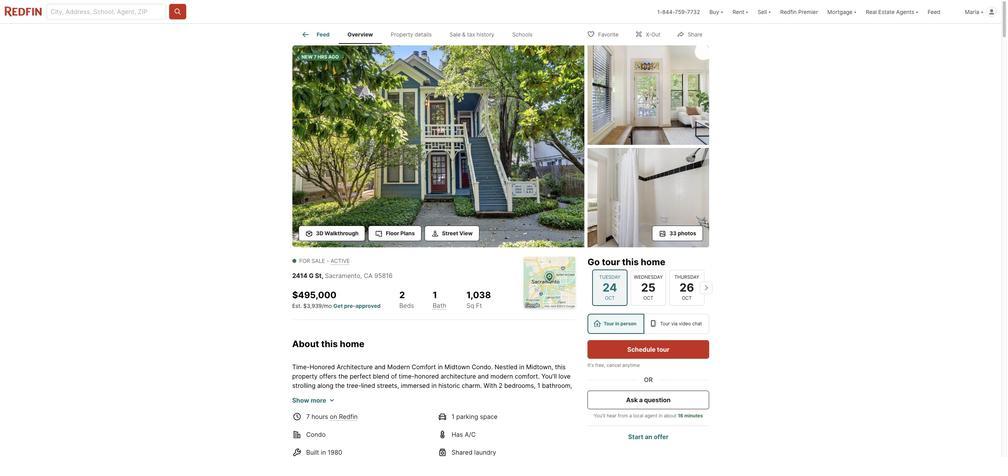 Task type: describe. For each thing, give the bounding box(es) containing it.
midtown
[[445, 364, 470, 371]]

chance
[[292, 420, 314, 427]]

1,038 sq ft
[[467, 290, 491, 310]]

floor plans
[[386, 230, 415, 237]]

love
[[559, 373, 571, 381]]

and down condo.
[[478, 373, 489, 381]]

for sale - active
[[299, 258, 350, 265]]

tour for tour via video chat
[[660, 321, 670, 327]]

▾ for mortgage ▾
[[854, 8, 857, 15]]

5 ▾ from the left
[[916, 8, 919, 15]]

and up blend
[[375, 364, 386, 371]]

feet
[[344, 392, 356, 399]]

thursday
[[674, 275, 699, 280]]

start an offer
[[628, 434, 669, 441]]

feed inside feed button
[[928, 8, 941, 15]]

walkthrough
[[325, 230, 359, 237]]

0 horizontal spatial this
[[321, 339, 338, 350]]

about this home
[[292, 339, 365, 350]]

property details tab
[[382, 25, 441, 44]]

ceilings
[[397, 392, 419, 399]]

ask a question
[[626, 397, 671, 405]]

0 horizontal spatial home
[[340, 339, 365, 350]]

character
[[515, 392, 543, 399]]

buy ▾
[[710, 8, 723, 15]]

-
[[327, 258, 329, 265]]

you'll inside time-honored architecture and modern comfort in midtown condo. nestled in midtown, this property offers the perfect blend of time-honored architecture and modern comfort. you'll love strolling along the tree-lined streets, immersed in historic charm. with 2 bedrooms, 1 bathroom, and 1,038 square feet of space, tall ceilings create an airy atmosphere.    the character rich kitchen remodel and refinished floors add warmth to every step. other recent upgrades include a fresh coat of interior paint and a welcoming back deck/patio for relaxed evenings. this is your chance to own a piece of midtown's history while enjoying the conveniences of urban living.
[[542, 373, 557, 381]]

rent ▾
[[733, 8, 749, 15]]

0 vertical spatial this
[[622, 257, 639, 268]]

honored
[[310, 364, 335, 371]]

▾ for maria ▾
[[981, 8, 984, 15]]

in right comfort
[[438, 364, 443, 371]]

for
[[476, 410, 484, 418]]

deck/patio
[[443, 410, 474, 418]]

bedrooms,
[[504, 382, 536, 390]]

view
[[460, 230, 473, 237]]

piece
[[342, 420, 358, 427]]

in right built
[[321, 449, 326, 457]]

759-
[[675, 8, 687, 15]]

has
[[452, 431, 463, 439]]

$3,939
[[303, 303, 322, 310]]

share button
[[671, 26, 709, 42]]

of up own
[[329, 410, 335, 418]]

▾ for buy ▾
[[721, 8, 723, 15]]

rent ▾ button
[[733, 0, 749, 23]]

of down evenings.
[[519, 420, 525, 427]]

street view
[[442, 230, 473, 237]]

tall
[[387, 392, 395, 399]]

1 vertical spatial you'll
[[594, 413, 605, 419]]

share
[[688, 31, 703, 38]]

this inside time-honored architecture and modern comfort in midtown condo. nestled in midtown, this property offers the perfect blend of time-honored architecture and modern comfort. you'll love strolling along the tree-lined streets, immersed in historic charm. with 2 bedrooms, 1 bathroom, and 1,038 square feet of space, tall ceilings create an airy atmosphere.    the character rich kitchen remodel and refinished floors add warmth to every step. other recent upgrades include a fresh coat of interior paint and a welcoming back deck/patio for relaxed evenings. this is your chance to own a piece of midtown's history while enjoying the conveniences of urban living.
[[555, 364, 566, 371]]

blend
[[373, 373, 389, 381]]

1 inside time-honored architecture and modern comfort in midtown condo. nestled in midtown, this property offers the perfect blend of time-honored architecture and modern comfort. you'll love strolling along the tree-lined streets, immersed in historic charm. with 2 bedrooms, 1 bathroom, and 1,038 square feet of space, tall ceilings create an airy atmosphere.    the character rich kitchen remodel and refinished floors add warmth to every step. other recent upgrades include a fresh coat of interior paint and a welcoming back deck/patio for relaxed evenings. this is your chance to own a piece of midtown's history while enjoying the conveniences of urban living.
[[538, 382, 541, 390]]

x-out button
[[629, 26, 667, 42]]

sell
[[758, 8, 767, 15]]

real estate agents ▾
[[866, 8, 919, 15]]

1 horizontal spatial home
[[641, 257, 665, 268]]

a left 'fresh' at the left bottom
[[292, 410, 296, 418]]

redfin inside button
[[781, 8, 797, 15]]

square
[[323, 392, 343, 399]]

a/c
[[465, 431, 476, 439]]

7732
[[687, 8, 700, 15]]

overview
[[348, 31, 373, 38]]

show more button
[[292, 396, 334, 406]]

floor plans button
[[368, 226, 422, 242]]

interior
[[337, 410, 358, 418]]

coat
[[314, 410, 327, 418]]

3d walkthrough
[[316, 230, 359, 237]]

from
[[618, 413, 628, 419]]

schedule tour button
[[588, 341, 709, 359]]

in up create
[[432, 382, 437, 390]]

this
[[539, 410, 551, 418]]

oct for 24
[[605, 296, 615, 301]]

1 horizontal spatial to
[[440, 401, 446, 409]]

other
[[483, 401, 499, 409]]

ask a question button
[[588, 391, 709, 410]]

bath
[[433, 302, 446, 310]]

history inside tab
[[477, 31, 495, 38]]

list box containing tour in person
[[588, 314, 709, 335]]

in right agent
[[659, 413, 663, 419]]

1 for 1 parking space
[[452, 413, 455, 421]]

your
[[560, 410, 573, 418]]

minutes
[[684, 413, 703, 419]]

2 vertical spatial the
[[465, 420, 475, 427]]

of down paint
[[360, 420, 366, 427]]

sell ▾ button
[[758, 0, 771, 23]]

pre-
[[344, 303, 356, 310]]

built in 1980
[[306, 449, 342, 457]]

next image
[[700, 282, 712, 294]]

property details
[[391, 31, 432, 38]]

1 vertical spatial redfin
[[339, 413, 358, 421]]

1 vertical spatial an
[[645, 434, 652, 441]]

history inside time-honored architecture and modern comfort in midtown condo. nestled in midtown, this property offers the perfect blend of time-honored architecture and modern comfort. you'll love strolling along the tree-lined streets, immersed in historic charm. with 2 bedrooms, 1 bathroom, and 1,038 square feet of space, tall ceilings create an airy atmosphere.    the character rich kitchen remodel and refinished floors add warmth to every step. other recent upgrades include a fresh coat of interior paint and a welcoming back deck/patio for relaxed evenings. this is your chance to own a piece of midtown's history while enjoying the conveniences of urban living.
[[400, 420, 420, 427]]

favorite button
[[581, 26, 625, 42]]

every
[[448, 401, 464, 409]]

overview tab
[[339, 25, 382, 44]]

tour via video chat
[[660, 321, 702, 327]]

streets,
[[377, 382, 399, 390]]

welcoming
[[394, 410, 425, 418]]

own
[[323, 420, 335, 427]]

new 7 hrs ago
[[302, 54, 339, 60]]

bathroom,
[[542, 382, 572, 390]]

and up interior
[[341, 401, 352, 409]]

out
[[652, 31, 661, 38]]

the
[[502, 392, 513, 399]]

with
[[484, 382, 497, 390]]

maria ▾
[[965, 8, 984, 15]]

refinished
[[354, 401, 383, 409]]

photos
[[678, 230, 696, 237]]

2 inside time-honored architecture and modern comfort in midtown condo. nestled in midtown, this property offers the perfect blend of time-honored architecture and modern comfort. you'll love strolling along the tree-lined streets, immersed in historic charm. with 2 bedrooms, 1 bathroom, and 1,038 square feet of space, tall ceilings create an airy atmosphere.    the character rich kitchen remodel and refinished floors add warmth to every step. other recent upgrades include a fresh coat of interior paint and a welcoming back deck/patio for relaxed evenings. this is your chance to own a piece of midtown's history while enjoying the conveniences of urban living.
[[499, 382, 503, 390]]

redfin premier button
[[776, 0, 823, 23]]

sale & tax history tab
[[441, 25, 503, 44]]

oct for 25
[[643, 296, 653, 301]]

95816
[[375, 272, 393, 280]]

in up comfort.
[[519, 364, 525, 371]]

is
[[553, 410, 558, 418]]

tab list containing feed
[[292, 24, 548, 44]]

City, Address, School, Agent, ZIP search field
[[46, 4, 166, 19]]

2 beds
[[399, 290, 414, 310]]

floors
[[385, 401, 402, 409]]

feed link
[[301, 30, 330, 39]]

a right own
[[337, 420, 341, 427]]

new 7 hrs ago link
[[292, 46, 584, 249]]

property
[[292, 373, 318, 381]]

in inside option
[[615, 321, 619, 327]]

▾ for sell ▾
[[769, 8, 771, 15]]

tour for schedule
[[657, 346, 669, 354]]

tour in person
[[604, 321, 637, 327]]

shared laundry
[[452, 449, 496, 457]]

0 vertical spatial the
[[338, 373, 348, 381]]

schools tab
[[503, 25, 542, 44]]

▾ for rent ▾
[[746, 8, 749, 15]]

relaxed
[[486, 410, 508, 418]]



Task type: vqa. For each thing, say whether or not it's contained in the screenshot.
the topmost on redfin
no



Task type: locate. For each thing, give the bounding box(es) containing it.
2 horizontal spatial oct
[[682, 296, 692, 301]]

oct down 24
[[605, 296, 615, 301]]

2 horizontal spatial this
[[622, 257, 639, 268]]

for
[[299, 258, 310, 265]]

feed right agents
[[928, 8, 941, 15]]

1 horizontal spatial tour
[[660, 321, 670, 327]]

0 vertical spatial 2
[[399, 290, 405, 301]]

and up "kitchen" in the bottom left of the page
[[292, 392, 303, 399]]

0 vertical spatial to
[[440, 401, 446, 409]]

feed inside feed link
[[317, 31, 330, 38]]

tour up tuesday
[[602, 257, 620, 268]]

2414 g st, sacramento, ca 95816 image
[[292, 46, 584, 248], [588, 46, 709, 145], [588, 148, 709, 248]]

enjoying
[[439, 420, 463, 427]]

2 inside 2 beds
[[399, 290, 405, 301]]

1 tour from the left
[[604, 321, 614, 327]]

recent
[[501, 401, 520, 409]]

to down the coat at the left of page
[[315, 420, 321, 427]]

1 horizontal spatial oct
[[643, 296, 653, 301]]

1 oct from the left
[[605, 296, 615, 301]]

0 horizontal spatial redfin
[[339, 413, 358, 421]]

0 vertical spatial tour
[[602, 257, 620, 268]]

1 vertical spatial feed
[[317, 31, 330, 38]]

home up wednesday
[[641, 257, 665, 268]]

and up midtown's
[[376, 410, 387, 418]]

submit search image
[[174, 8, 182, 16]]

street
[[442, 230, 458, 237]]

modern
[[491, 373, 513, 381]]

0 horizontal spatial ,
[[322, 272, 324, 280]]

33
[[670, 230, 677, 237]]

while
[[422, 420, 437, 427]]

on redfin link
[[330, 413, 358, 421]]

sacramento
[[325, 272, 361, 280]]

nestled
[[495, 364, 518, 371]]

1 horizontal spatial 2
[[499, 382, 503, 390]]

1 horizontal spatial an
[[645, 434, 652, 441]]

feed up hrs
[[317, 31, 330, 38]]

upgrades
[[522, 401, 549, 409]]

architecture
[[337, 364, 373, 371]]

1 vertical spatial tour
[[657, 346, 669, 354]]

of down modern
[[391, 373, 397, 381]]

mortgage
[[828, 8, 853, 15]]

the up 'tree-'
[[338, 373, 348, 381]]

the up a/c
[[465, 420, 475, 427]]

buy
[[710, 8, 719, 15]]

33 photos button
[[652, 226, 703, 242]]

1 , from the left
[[322, 272, 324, 280]]

1 up bath link
[[433, 290, 437, 301]]

paint
[[359, 410, 374, 418]]

0 vertical spatial history
[[477, 31, 495, 38]]

1-844-759-7732 link
[[657, 8, 700, 15]]

living.
[[545, 420, 562, 427]]

go tour this home
[[588, 257, 665, 268]]

▾ right maria
[[981, 8, 984, 15]]

1 vertical spatial the
[[335, 382, 345, 390]]

this up the love
[[555, 364, 566, 371]]

redfin right on
[[339, 413, 358, 421]]

tab list
[[292, 24, 548, 44]]

1,038 up ft
[[467, 290, 491, 301]]

1 vertical spatial to
[[315, 420, 321, 427]]

oct down 25
[[643, 296, 653, 301]]

1 vertical spatial 7
[[306, 413, 310, 421]]

buy ▾ button
[[705, 0, 728, 23]]

0 horizontal spatial history
[[400, 420, 420, 427]]

2 down modern
[[499, 382, 503, 390]]

/mo
[[322, 303, 332, 310]]

1 vertical spatial home
[[340, 339, 365, 350]]

0 vertical spatial an
[[442, 392, 449, 399]]

1 horizontal spatial feed
[[928, 8, 941, 15]]

tour left 'person'
[[604, 321, 614, 327]]

▾ right 'buy'
[[721, 8, 723, 15]]

0 horizontal spatial you'll
[[542, 373, 557, 381]]

oct inside the tuesday 24 oct
[[605, 296, 615, 301]]

this right about
[[321, 339, 338, 350]]

tour inside tour via video chat option
[[660, 321, 670, 327]]

▾ right rent
[[746, 8, 749, 15]]

▾ right mortgage
[[854, 8, 857, 15]]

add
[[403, 401, 415, 409]]

agent
[[645, 413, 657, 419]]

6 ▾ from the left
[[981, 8, 984, 15]]

0 vertical spatial 1,038
[[467, 290, 491, 301]]

1 horizontal spatial 7
[[314, 54, 317, 60]]

about
[[664, 413, 677, 419]]

0 horizontal spatial oct
[[605, 296, 615, 301]]

1 vertical spatial 2
[[499, 382, 503, 390]]

history down welcoming
[[400, 420, 420, 427]]

person
[[621, 321, 637, 327]]

2 vertical spatial this
[[555, 364, 566, 371]]

maria
[[965, 8, 980, 15]]

of right feet
[[358, 392, 364, 399]]

2414 g st , sacramento , ca 95816
[[292, 272, 393, 280]]

3 oct from the left
[[682, 296, 692, 301]]

step.
[[466, 401, 481, 409]]

1 ▾ from the left
[[721, 8, 723, 15]]

history right tax
[[477, 31, 495, 38]]

in left 'person'
[[615, 321, 619, 327]]

tour right schedule
[[657, 346, 669, 354]]

, right g
[[322, 272, 324, 280]]

1
[[433, 290, 437, 301], [538, 382, 541, 390], [452, 413, 455, 421]]

tour left via
[[660, 321, 670, 327]]

a down floors
[[389, 410, 392, 418]]

0 vertical spatial 7
[[314, 54, 317, 60]]

1,038 inside time-honored architecture and modern comfort in midtown condo. nestled in midtown, this property offers the perfect blend of time-honored architecture and modern comfort. you'll love strolling along the tree-lined streets, immersed in historic charm. with 2 bedrooms, 1 bathroom, and 1,038 square feet of space, tall ceilings create an airy atmosphere.    the character rich kitchen remodel and refinished floors add warmth to every step. other recent upgrades include a fresh coat of interior paint and a welcoming back deck/patio for relaxed evenings. this is your chance to own a piece of midtown's history while enjoying the conveniences of urban living.
[[305, 392, 321, 399]]

0 horizontal spatial 1,038
[[305, 392, 321, 399]]

&
[[462, 31, 466, 38]]

0 vertical spatial feed
[[928, 8, 941, 15]]

tour in person option
[[588, 314, 644, 335]]

tax
[[467, 31, 475, 38]]

2 vertical spatial 1
[[452, 413, 455, 421]]

0 horizontal spatial 1
[[433, 290, 437, 301]]

redfin
[[781, 8, 797, 15], [339, 413, 358, 421]]

0 horizontal spatial to
[[315, 420, 321, 427]]

oct
[[605, 296, 615, 301], [643, 296, 653, 301], [682, 296, 692, 301]]

2 horizontal spatial 1
[[538, 382, 541, 390]]

schedule
[[627, 346, 656, 354]]

1,038
[[467, 290, 491, 301], [305, 392, 321, 399]]

oct inside thursday 26 oct
[[682, 296, 692, 301]]

on
[[330, 413, 337, 421]]

rent
[[733, 8, 745, 15]]

condo
[[306, 431, 326, 439]]

1,038 down strolling
[[305, 392, 321, 399]]

1 up character
[[538, 382, 541, 390]]

1 horizontal spatial tour
[[657, 346, 669, 354]]

, left ca
[[361, 272, 362, 280]]

an inside time-honored architecture and modern comfort in midtown condo. nestled in midtown, this property offers the perfect blend of time-honored architecture and modern comfort. you'll love strolling along the tree-lined streets, immersed in historic charm. with 2 bedrooms, 1 bathroom, and 1,038 square feet of space, tall ceilings create an airy atmosphere.    the character rich kitchen remodel and refinished floors add warmth to every step. other recent upgrades include a fresh coat of interior paint and a welcoming back deck/patio for relaxed evenings. this is your chance to own a piece of midtown's history while enjoying the conveniences of urban living.
[[442, 392, 449, 399]]

2 up 'beds' at bottom left
[[399, 290, 405, 301]]

844-
[[662, 8, 675, 15]]

1 vertical spatial history
[[400, 420, 420, 427]]

0 horizontal spatial 2
[[399, 290, 405, 301]]

2 ▾ from the left
[[746, 8, 749, 15]]

1 horizontal spatial you'll
[[594, 413, 605, 419]]

sale
[[450, 31, 461, 38]]

0 horizontal spatial 7
[[306, 413, 310, 421]]

0 horizontal spatial tour
[[604, 321, 614, 327]]

1 horizontal spatial 1,038
[[467, 290, 491, 301]]

0 horizontal spatial an
[[442, 392, 449, 399]]

time-
[[292, 364, 310, 371]]

show more
[[292, 397, 326, 405]]

2 oct from the left
[[643, 296, 653, 301]]

offer
[[654, 434, 669, 441]]

this up wednesday
[[622, 257, 639, 268]]

an down historic
[[442, 392, 449, 399]]

midtown,
[[526, 364, 553, 371]]

0 vertical spatial 1
[[433, 290, 437, 301]]

feed button
[[923, 0, 961, 23]]

▾ right agents
[[916, 8, 919, 15]]

7 left hours at the left bottom of the page
[[306, 413, 310, 421]]

to left every
[[440, 401, 446, 409]]

1 for 1 bath
[[433, 290, 437, 301]]

midtown's
[[368, 420, 398, 427]]

0 vertical spatial redfin
[[781, 8, 797, 15]]

back
[[427, 410, 441, 418]]

of
[[391, 373, 397, 381], [358, 392, 364, 399], [329, 410, 335, 418], [360, 420, 366, 427], [519, 420, 525, 427]]

the
[[338, 373, 348, 381], [335, 382, 345, 390], [465, 420, 475, 427]]

perfect
[[350, 373, 371, 381]]

tour inside tour in person option
[[604, 321, 614, 327]]

map entry image
[[524, 257, 575, 309]]

rent ▾ button
[[728, 0, 753, 23]]

0 vertical spatial you'll
[[542, 373, 557, 381]]

built
[[306, 449, 319, 457]]

lined
[[361, 382, 375, 390]]

7 inside 'link'
[[314, 54, 317, 60]]

or
[[644, 377, 653, 384]]

video
[[679, 321, 691, 327]]

0 vertical spatial home
[[641, 257, 665, 268]]

1 horizontal spatial 1
[[452, 413, 455, 421]]

ft
[[476, 302, 482, 310]]

has a/c
[[452, 431, 476, 439]]

a right ask
[[639, 397, 643, 405]]

create
[[421, 392, 440, 399]]

estate
[[879, 8, 895, 15]]

tour for tour in person
[[604, 321, 614, 327]]

0 horizontal spatial tour
[[602, 257, 620, 268]]

get
[[333, 303, 343, 310]]

oct inside wednesday 25 oct
[[643, 296, 653, 301]]

a right 'from'
[[629, 413, 632, 419]]

it's free, cancel anytime
[[588, 363, 640, 369]]

1 horizontal spatial history
[[477, 31, 495, 38]]

plans
[[401, 230, 415, 237]]

tour via video chat option
[[644, 314, 709, 335]]

3 ▾ from the left
[[769, 8, 771, 15]]

1 vertical spatial 1,038
[[305, 392, 321, 399]]

tour for go
[[602, 257, 620, 268]]

beds
[[399, 302, 414, 310]]

you'll up bathroom,
[[542, 373, 557, 381]]

hear
[[607, 413, 617, 419]]

the up square
[[335, 382, 345, 390]]

▾ right sell
[[769, 8, 771, 15]]

hours
[[312, 413, 328, 421]]

7 left hrs
[[314, 54, 317, 60]]

1 vertical spatial 1
[[538, 382, 541, 390]]

1 vertical spatial this
[[321, 339, 338, 350]]

est.
[[292, 303, 302, 310]]

space
[[480, 413, 498, 421]]

a inside button
[[639, 397, 643, 405]]

1 inside "1 bath"
[[433, 290, 437, 301]]

an left offer
[[645, 434, 652, 441]]

0 horizontal spatial feed
[[317, 31, 330, 38]]

modern
[[387, 364, 410, 371]]

more
[[311, 397, 326, 405]]

anytime
[[622, 363, 640, 369]]

1 horizontal spatial ,
[[361, 272, 362, 280]]

historic
[[439, 382, 460, 390]]

2 , from the left
[[361, 272, 362, 280]]

time-
[[399, 373, 415, 381]]

list box
[[588, 314, 709, 335]]

approved
[[356, 303, 381, 310]]

None button
[[592, 270, 628, 307], [631, 270, 666, 306], [669, 270, 705, 306], [592, 270, 628, 307], [631, 270, 666, 306], [669, 270, 705, 306]]

tour inside button
[[657, 346, 669, 354]]

oct for 26
[[682, 296, 692, 301]]

you'll left hear
[[594, 413, 605, 419]]

immersed
[[401, 382, 430, 390]]

ca
[[364, 272, 373, 280]]

x-
[[646, 31, 652, 38]]

strolling
[[292, 382, 316, 390]]

home up architecture
[[340, 339, 365, 350]]

wednesday 25 oct
[[634, 275, 663, 301]]

4 ▾ from the left
[[854, 8, 857, 15]]

2 tour from the left
[[660, 321, 670, 327]]

oct down 26
[[682, 296, 692, 301]]

sq
[[467, 302, 474, 310]]

mortgage ▾ button
[[828, 0, 857, 23]]

1 down every
[[452, 413, 455, 421]]

1 horizontal spatial this
[[555, 364, 566, 371]]

tuesday
[[599, 275, 621, 280]]

redfin left premier
[[781, 8, 797, 15]]

1 horizontal spatial redfin
[[781, 8, 797, 15]]



